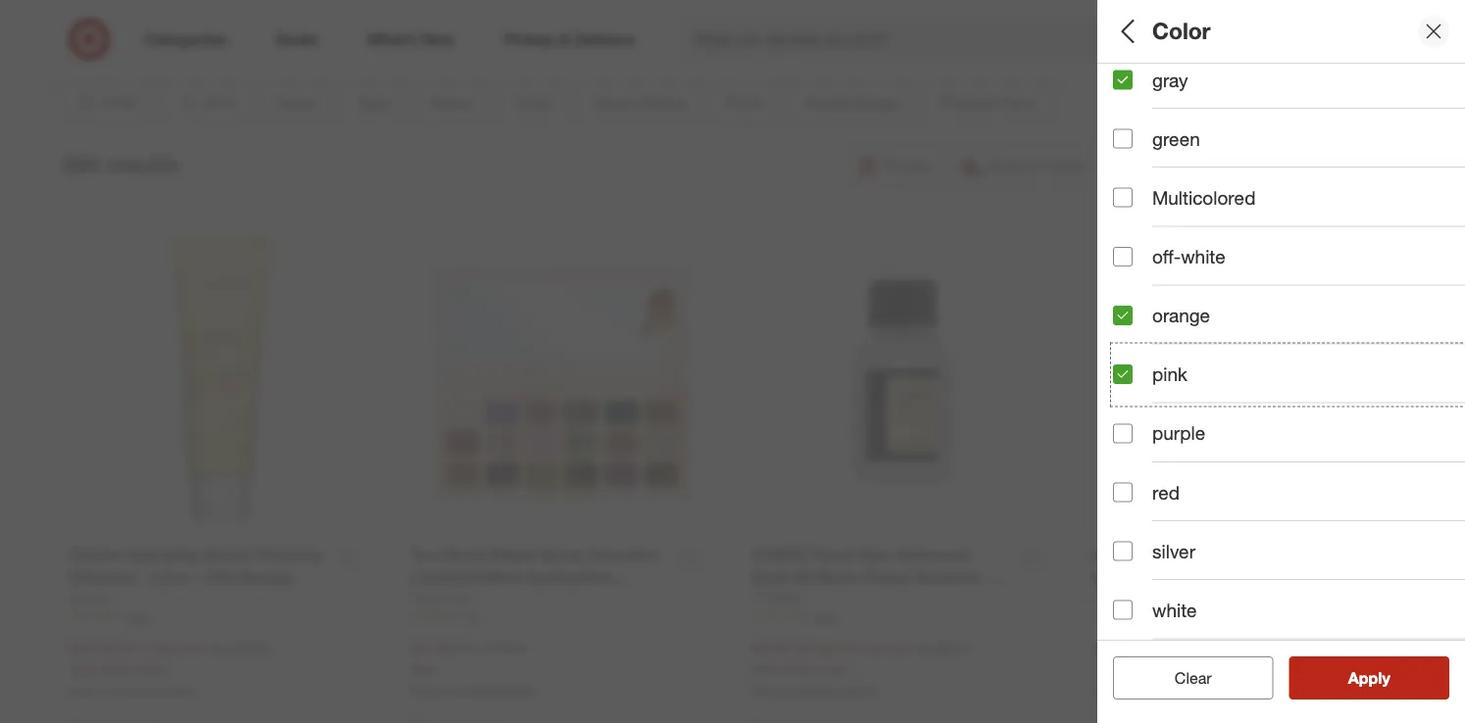 Task type: vqa. For each thing, say whether or not it's contained in the screenshot.
James
no



Task type: describe. For each thing, give the bounding box(es) containing it.
red
[[1153, 482, 1180, 505]]

apply button
[[1289, 657, 1450, 700]]

orange checkbox
[[1113, 307, 1133, 326]]

orange;
[[1382, 308, 1429, 326]]

beautyblender;
[[1260, 240, 1355, 257]]

ends inside $24.00 ( $5.71 /ounce ) reg $30.00 sale ends today when purchased online
[[100, 661, 130, 678]]

9227 link
[[1093, 610, 1396, 627]]

see
[[1328, 669, 1356, 688]]

purchased inside $27.00 reg $54.00 sale when purchased online
[[444, 685, 500, 699]]

when inside $24.00 ( $5.71 /ounce ) reg $30.00 sale ends today when purchased online
[[69, 685, 100, 699]]

price
[[1113, 427, 1159, 450]]

$24.00 ( $5.71 /ounce ) reg $30.00 sale ends today when purchased online
[[69, 639, 272, 699]]

gray
[[1153, 69, 1188, 92]]

silver checkbox
[[1113, 543, 1133, 562]]

online inside $5.95 ( $5.89 /fluid ounce ) reg $8.50 sale ends today when purchased online
[[845, 685, 877, 699]]

results for see results
[[1361, 669, 1411, 688]]

health facts
[[1113, 633, 1224, 656]]

$24.00
[[69, 639, 116, 658]]

/ounce
[[157, 641, 200, 658]]

purple checkbox
[[1113, 425, 1133, 444]]

all
[[1207, 669, 1222, 688]]

ounce
[[866, 641, 904, 658]]

today inside "$3.50 - $8.40 sale ends today when purchased online"
[[1158, 662, 1193, 679]]

) inside $5.95 ( $5.89 /fluid ounce ) reg $8.50 sale ends today when purchased online
[[904, 641, 907, 658]]

beverly
[[1177, 240, 1223, 257]]

apply
[[1349, 669, 1391, 688]]

reg inside $5.95 ( $5.89 /fluid ounce ) reg $8.50 sale ends today when purchased online
[[911, 641, 931, 658]]

0 vertical spatial white
[[1181, 246, 1226, 269]]

-
[[1136, 640, 1142, 659]]

What can we help you find? suggestions appear below search field
[[683, 18, 1171, 61]]

$27.00
[[411, 639, 458, 658]]

purchased inside $5.95 ( $5.89 /fluid ounce ) reg $8.50 sale ends today when purchased online
[[786, 685, 842, 699]]

advertisement region
[[144, 0, 1321, 46]]

all filters
[[1113, 17, 1208, 45]]

deals button
[[1113, 64, 1466, 132]]

865 link
[[69, 609, 371, 626]]

form
[[1189, 565, 1235, 587]]

today inside $5.95 ( $5.89 /fluid ounce ) reg $8.50 sale ends today when purchased online
[[817, 661, 851, 678]]

gray;
[[1311, 308, 1341, 326]]

search button
[[1158, 18, 1205, 65]]

today inside $24.00 ( $5.71 /ounce ) reg $30.00 sale ends today when purchased online
[[134, 661, 169, 678]]

gold;
[[1276, 308, 1307, 326]]

green checkbox
[[1113, 130, 1133, 149]]

color dialog
[[1098, 0, 1466, 724]]

1802;
[[1421, 240, 1456, 257]]

/fluid
[[831, 641, 862, 658]]

anastasia
[[1113, 240, 1173, 257]]

results for 584 results
[[106, 151, 179, 178]]

clear;
[[1345, 308, 1378, 326]]

584 results
[[62, 151, 179, 178]]

$8.40
[[1146, 640, 1185, 659]]

rating
[[1171, 359, 1229, 381]]

guest rating
[[1113, 359, 1229, 381]]

online inside $24.00 ( $5.71 /ounce ) reg $30.00 sale ends today when purchased online
[[162, 685, 194, 699]]

red checkbox
[[1113, 484, 1133, 503]]

black;
[[1155, 308, 1192, 326]]

584
[[62, 151, 99, 178]]

1 vertical spatial white
[[1153, 600, 1197, 623]]

all
[[1113, 17, 1141, 45]]

beekman
[[1359, 240, 1417, 257]]

product
[[1113, 565, 1184, 587]]

product form
[[1113, 565, 1235, 587]]

purchased inside $24.00 ( $5.71 /ounce ) reg $30.00 sale ends today when purchased online
[[103, 685, 159, 699]]

$5.95
[[752, 639, 790, 658]]



Task type: locate. For each thing, give the bounding box(es) containing it.
$30.00
[[231, 641, 272, 658]]

guest rating button
[[1113, 338, 1466, 407]]

pink inside color beige; black; blue; brown; gold; gray; clear; orange; pink
[[1432, 308, 1458, 326]]

0 vertical spatial pink
[[1432, 308, 1458, 326]]

0 horizontal spatial today
[[134, 661, 169, 678]]

results inside button
[[1361, 669, 1411, 688]]

0 horizontal spatial reg
[[207, 641, 227, 658]]

see results
[[1328, 669, 1411, 688]]

shade
[[1113, 496, 1169, 519]]

blue;
[[1196, 308, 1226, 326]]

1 horizontal spatial ends
[[783, 661, 813, 678]]

product form button
[[1113, 544, 1466, 613]]

reg inside $24.00 ( $5.71 /ounce ) reg $30.00 sale ends today when purchased online
[[207, 641, 227, 658]]

1997
[[813, 610, 839, 625]]

$5.89
[[798, 641, 831, 658]]

when inside $27.00 reg $54.00 sale when purchased online
[[411, 685, 441, 699]]

1 vertical spatial pink
[[1153, 364, 1188, 387]]

color up gray at right
[[1153, 17, 1211, 45]]

purchased down $8.40
[[1127, 686, 1183, 700]]

online inside $27.00 reg $54.00 sale when purchased online
[[504, 685, 535, 699]]

1 ( from the left
[[120, 641, 124, 658]]

1 clear from the left
[[1165, 669, 1202, 688]]

(
[[120, 641, 124, 658], [794, 641, 798, 658]]

clear left all
[[1165, 669, 1202, 688]]

1 horizontal spatial )
[[904, 641, 907, 658]]

reg left $8.50
[[911, 641, 931, 658]]

all filters dialog
[[1098, 0, 1466, 724]]

ends down -
[[1124, 662, 1154, 679]]

1 horizontal spatial results
[[1361, 669, 1411, 688]]

reg down 6
[[461, 641, 481, 658]]

2 reg from the left
[[461, 641, 481, 658]]

pink right pink "option"
[[1153, 364, 1188, 387]]

today down $5.71
[[134, 661, 169, 678]]

2 horizontal spatial today
[[1158, 662, 1193, 679]]

color beige; black; blue; brown; gold; gray; clear; orange; pink
[[1113, 283, 1458, 326]]

reg down 865 'link'
[[207, 641, 227, 658]]

) down 1997 link
[[904, 641, 907, 658]]

purchased down $5.71
[[103, 685, 159, 699]]

3 reg from the left
[[911, 641, 931, 658]]

when down $27.00
[[411, 685, 441, 699]]

1 horizontal spatial reg
[[461, 641, 481, 658]]

white
[[1181, 246, 1226, 269], [1153, 600, 1197, 623]]

( right $5.95
[[794, 641, 798, 658]]

beige;
[[1113, 308, 1152, 326]]

online down facts
[[1186, 686, 1218, 700]]

clear for clear all
[[1165, 669, 1202, 688]]

Multicolored checkbox
[[1113, 189, 1133, 208]]

1 horizontal spatial pink
[[1432, 308, 1458, 326]]

multicolored
[[1153, 187, 1256, 210]]

gray checkbox
[[1113, 71, 1133, 90]]

purchased down $5.89
[[786, 685, 842, 699]]

orange
[[1153, 305, 1211, 328]]

off-white
[[1153, 246, 1226, 269]]

search
[[1158, 31, 1205, 51]]

sale down $3.50
[[1093, 662, 1120, 679]]

when down $3.50
[[1093, 686, 1124, 700]]

0 horizontal spatial results
[[106, 151, 179, 178]]

sale
[[69, 661, 96, 678], [411, 661, 437, 678], [752, 661, 779, 678], [1093, 662, 1120, 679]]

off-
[[1153, 246, 1181, 269]]

clear button
[[1113, 657, 1274, 700]]

( for $5.95
[[794, 641, 798, 658]]

when down $24.00
[[69, 685, 100, 699]]

$8.50
[[935, 641, 969, 658]]

results right 584
[[106, 151, 179, 178]]

brown;
[[1230, 308, 1272, 326]]

sale down $24.00
[[69, 661, 96, 678]]

today down $8.40
[[1158, 662, 1193, 679]]

$27.00 reg $54.00 sale when purchased online
[[411, 639, 535, 699]]

guest
[[1113, 359, 1166, 381]]

reg inside $27.00 reg $54.00 sale when purchased online
[[461, 641, 481, 658]]

color inside dialog
[[1153, 17, 1211, 45]]

range
[[1174, 496, 1231, 519]]

today down the /fluid
[[817, 661, 851, 678]]

white left hills;
[[1181, 246, 1226, 269]]

pink inside color dialog
[[1153, 364, 1188, 387]]

shade range button
[[1113, 476, 1466, 544]]

ends
[[100, 661, 130, 678], [783, 661, 813, 678], [1124, 662, 1154, 679]]

2 horizontal spatial reg
[[911, 641, 931, 658]]

6
[[471, 610, 478, 625]]

type
[[1113, 153, 1155, 175]]

ends down $5.89
[[783, 661, 813, 678]]

ends inside $5.95 ( $5.89 /fluid ounce ) reg $8.50 sale ends today when purchased online
[[783, 661, 813, 678]]

sale inside $27.00 reg $54.00 sale when purchased online
[[411, 661, 437, 678]]

1 ) from the left
[[200, 641, 204, 658]]

2 ) from the left
[[904, 641, 907, 658]]

when inside "$3.50 - $8.40 sale ends today when purchased online"
[[1093, 686, 1124, 700]]

0 vertical spatial results
[[106, 151, 179, 178]]

sale down $27.00
[[411, 661, 437, 678]]

0 vertical spatial color
[[1153, 17, 1211, 45]]

clear inside clear all button
[[1165, 669, 1202, 688]]

1 reg from the left
[[207, 641, 227, 658]]

( inside $24.00 ( $5.71 /ounce ) reg $30.00 sale ends today when purchased online
[[120, 641, 124, 658]]

0 horizontal spatial )
[[200, 641, 204, 658]]

type button
[[1113, 132, 1466, 201]]

2 horizontal spatial ends
[[1124, 662, 1154, 679]]

clear inside clear button
[[1175, 669, 1212, 688]]

865
[[130, 610, 150, 625]]

clear all
[[1165, 669, 1222, 688]]

( right $24.00
[[120, 641, 124, 658]]

)
[[200, 641, 204, 658], [904, 641, 907, 658]]

( for $24.00
[[120, 641, 124, 658]]

color inside color beige; black; blue; brown; gold; gray; clear; orange; pink
[[1113, 283, 1162, 306]]

1 horizontal spatial (
[[794, 641, 798, 658]]

online down the /fluid
[[845, 685, 877, 699]]

online
[[162, 685, 194, 699], [504, 685, 535, 699], [845, 685, 877, 699], [1186, 686, 1218, 700]]

1997 link
[[752, 609, 1054, 626]]

color for color
[[1153, 17, 1211, 45]]

purchased inside "$3.50 - $8.40 sale ends today when purchased online"
[[1127, 686, 1183, 700]]

pink right orange;
[[1432, 308, 1458, 326]]

$54.00
[[485, 641, 526, 658]]

1 horizontal spatial today
[[817, 661, 851, 678]]

when inside $5.95 ( $5.89 /fluid ounce ) reg $8.50 sale ends today when purchased online
[[752, 685, 782, 699]]

when down $5.95
[[752, 685, 782, 699]]

silver
[[1153, 541, 1196, 564]]

off-white checkbox
[[1113, 248, 1133, 267]]

sale down $5.95
[[752, 661, 779, 678]]

2 ( from the left
[[794, 641, 798, 658]]

$5.71
[[124, 641, 157, 658]]

brand anastasia beverly hills; beautyblender; beekman 1802; b
[[1113, 214, 1466, 257]]

ends inside "$3.50 - $8.40 sale ends today when purchased online"
[[1124, 662, 1154, 679]]

$5.95 ( $5.89 /fluid ounce ) reg $8.50 sale ends today when purchased online
[[752, 639, 969, 699]]

price button
[[1113, 407, 1466, 476]]

) inside $24.00 ( $5.71 /ounce ) reg $30.00 sale ends today when purchased online
[[200, 641, 204, 658]]

results right see
[[1361, 669, 1411, 688]]

9227
[[1154, 611, 1180, 626]]

facts
[[1176, 633, 1224, 656]]

clear
[[1165, 669, 1202, 688], [1175, 669, 1212, 688]]

$3.50
[[1093, 640, 1132, 659]]

pink
[[1432, 308, 1458, 326], [1153, 364, 1188, 387]]

6 link
[[411, 609, 713, 626]]

clear down facts
[[1175, 669, 1212, 688]]

green
[[1153, 128, 1201, 151]]

1 vertical spatial color
[[1113, 283, 1162, 306]]

online down /ounce
[[162, 685, 194, 699]]

1 vertical spatial results
[[1361, 669, 1411, 688]]

color for color beige; black; blue; brown; gold; gray; clear; orange; pink
[[1113, 283, 1162, 306]]

today
[[134, 661, 169, 678], [817, 661, 851, 678], [1158, 662, 1193, 679]]

shade range
[[1113, 496, 1231, 519]]

b
[[1459, 240, 1466, 257]]

white checkbox
[[1113, 602, 1133, 621]]

pink checkbox
[[1113, 366, 1133, 385]]

color
[[1153, 17, 1211, 45], [1113, 283, 1162, 306]]

health
[[1113, 633, 1171, 656]]

white up 'health facts'
[[1153, 600, 1197, 623]]

$3.50 - $8.40 sale ends today when purchased online
[[1093, 640, 1218, 700]]

sale inside $24.00 ( $5.71 /ounce ) reg $30.00 sale ends today when purchased online
[[69, 661, 96, 678]]

purple
[[1153, 423, 1206, 446]]

0 horizontal spatial pink
[[1153, 364, 1188, 387]]

results
[[106, 151, 179, 178], [1361, 669, 1411, 688]]

purchased down $54.00 at bottom
[[444, 685, 500, 699]]

0 horizontal spatial ends
[[100, 661, 130, 678]]

2 clear from the left
[[1175, 669, 1212, 688]]

color up beige;
[[1113, 283, 1162, 306]]

brand
[[1113, 214, 1167, 237]]

hills;
[[1227, 240, 1256, 257]]

filters
[[1147, 17, 1208, 45]]

ends down $24.00
[[100, 661, 130, 678]]

online inside "$3.50 - $8.40 sale ends today when purchased online"
[[1186, 686, 1218, 700]]

see results button
[[1289, 657, 1450, 700]]

sale inside "$3.50 - $8.40 sale ends today when purchased online"
[[1093, 662, 1120, 679]]

clear all button
[[1113, 657, 1274, 700]]

clear for clear
[[1175, 669, 1212, 688]]

reg
[[207, 641, 227, 658], [461, 641, 481, 658], [911, 641, 931, 658]]

purchased
[[103, 685, 159, 699], [444, 685, 500, 699], [786, 685, 842, 699], [1127, 686, 1183, 700]]

health facts button
[[1113, 613, 1466, 682]]

sale inside $5.95 ( $5.89 /fluid ounce ) reg $8.50 sale ends today when purchased online
[[752, 661, 779, 678]]

) down 865 'link'
[[200, 641, 204, 658]]

deals
[[1113, 84, 1164, 107]]

( inside $5.95 ( $5.89 /fluid ounce ) reg $8.50 sale ends today when purchased online
[[794, 641, 798, 658]]

0 horizontal spatial (
[[120, 641, 124, 658]]

online down $54.00 at bottom
[[504, 685, 535, 699]]

when
[[69, 685, 100, 699], [411, 685, 441, 699], [752, 685, 782, 699], [1093, 686, 1124, 700]]



